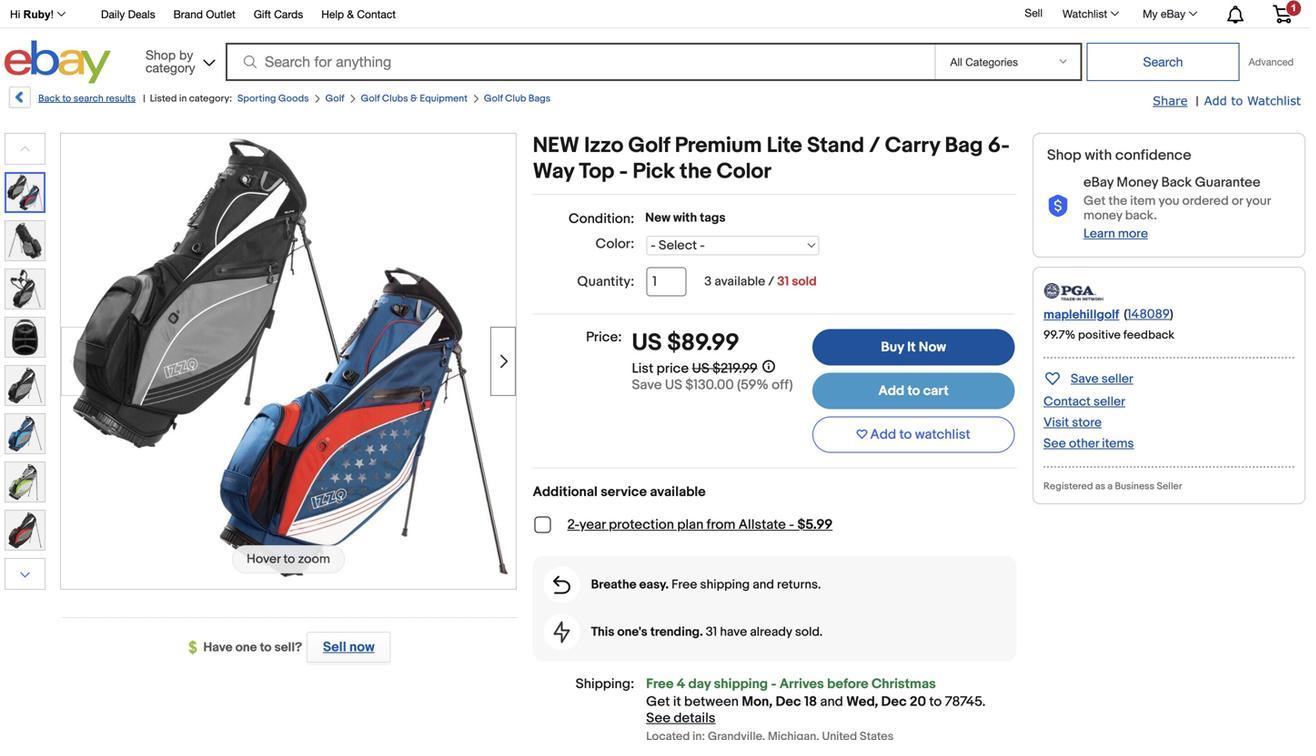 Task type: describe. For each thing, give the bounding box(es) containing it.
your
[[1247, 193, 1272, 209]]

get inside ebay money back guarantee get the item you ordered or your money back. learn more
[[1084, 193, 1106, 209]]

day
[[689, 676, 711, 692]]

golf club bags link
[[484, 93, 551, 105]]

ordered
[[1183, 193, 1230, 209]]

see other items link
[[1044, 436, 1135, 451]]

0 vertical spatial available
[[715, 274, 766, 289]]

clubs
[[382, 93, 408, 105]]

0 horizontal spatial |
[[143, 93, 145, 105]]

add to watchlist button
[[813, 417, 1015, 453]]

sell now
[[323, 639, 375, 655]]

ebay money back guarantee get the item you ordered or your money back. learn more
[[1084, 174, 1272, 242]]

color inside new izzo golf premium lite stand / carry bag 6- way top - pick the color
[[717, 159, 772, 185]]

with for new
[[674, 210, 698, 226]]

category:
[[189, 93, 232, 105]]

see inside contact seller visit store see other items
[[1044, 436, 1067, 451]]

details
[[674, 710, 716, 726]]

golf inside new izzo golf premium lite stand / carry bag 6- way top - pick the color
[[629, 133, 670, 159]]

!
[[51, 8, 54, 20]]

1 horizontal spatial us
[[665, 377, 683, 393]]

add to watchlist link
[[1205, 93, 1302, 109]]

wed,
[[847, 694, 879, 710]]

save us $130.00 (59% off)
[[632, 377, 793, 393]]

daily deals
[[101, 8, 155, 20]]

watchlist link
[[1053, 3, 1128, 25]]

1
[[1292, 2, 1297, 13]]

148089
[[1128, 307, 1171, 322]]

golf clubs & equipment
[[361, 93, 468, 105]]

category
[[146, 60, 195, 75]]

new izzo golf premium lite stand / carry bag 6- way top - pick the color
[[533, 133, 1010, 185]]

by
[[179, 47, 193, 62]]

izzo
[[584, 133, 624, 159]]

guarantee
[[1196, 174, 1261, 191]]

shipping:
[[576, 676, 635, 692]]

before
[[828, 676, 869, 692]]

share | add to watchlist
[[1153, 93, 1302, 109]]

add inside share | add to watchlist
[[1205, 93, 1228, 107]]

year
[[580, 517, 606, 533]]

list
[[632, 360, 654, 377]]

back inside back to search results link
[[38, 93, 60, 105]]

6-
[[988, 133, 1010, 159]]

business
[[1116, 481, 1155, 492]]

buy
[[882, 339, 905, 355]]

none submit inside shop by category banner
[[1087, 43, 1240, 81]]

)
[[1171, 307, 1174, 322]]

shop for shop with confidence
[[1048, 147, 1082, 164]]

148089 link
[[1128, 307, 1171, 322]]

free inside free 4 day shipping - arrives before christmas get it between mon, dec 18 and wed, dec 20 to 78745 . see details
[[647, 676, 674, 692]]

shop by category button
[[137, 41, 219, 80]]

returns.
[[777, 577, 822, 593]]

31 for have
[[706, 625, 718, 640]]

daily
[[101, 8, 125, 20]]

and inside free 4 day shipping - arrives before christmas get it between mon, dec 18 and wed, dec 20 to 78745 . see details
[[821, 694, 844, 710]]

advanced
[[1249, 56, 1294, 68]]

the inside new izzo golf premium lite stand / carry bag 6- way top - pick the color
[[680, 159, 712, 185]]

item direct from brand image
[[1044, 283, 1153, 301]]

new izzo golf premium lite stand / carry bag 6-way top - pick the color - picture 1 of 9 image
[[61, 132, 516, 587]]

0 vertical spatial free
[[672, 577, 698, 593]]

list price us $219.99
[[632, 360, 758, 377]]

money
[[1117, 174, 1159, 191]]

3 available / 31 sold
[[705, 274, 817, 289]]

sell now link
[[302, 632, 391, 663]]

cart
[[924, 383, 949, 399]]

see inside free 4 day shipping - arrives before christmas get it between mon, dec 18 and wed, dec 20 to 78745 . see details
[[647, 710, 671, 726]]

- inside new izzo golf premium lite stand / carry bag 6- way top - pick the color
[[620, 159, 628, 185]]

account navigation
[[0, 0, 1306, 28]]

$89.99
[[668, 329, 740, 357]]

1 dec from the left
[[776, 694, 802, 710]]

free 4 day shipping - arrives before christmas get it between mon, dec 18 and wed, dec 20 to 78745 . see details
[[647, 676, 986, 726]]

maplehillgolf link
[[1044, 307, 1120, 323]]

contact inside contact seller visit store see other items
[[1044, 394, 1091, 410]]

.
[[983, 694, 986, 710]]

$5.99
[[798, 517, 833, 533]]

$219.99
[[713, 360, 758, 377]]

ruby
[[23, 8, 51, 20]]

save for save seller
[[1071, 371, 1099, 387]]

goods
[[278, 93, 309, 105]]

feedback
[[1124, 328, 1175, 342]]

equipment
[[420, 93, 468, 105]]

money
[[1084, 208, 1123, 223]]

gift cards
[[254, 8, 303, 20]]

this
[[591, 625, 615, 640]]

the inside ebay money back guarantee get the item you ordered or your money back. learn more
[[1109, 193, 1128, 209]]

with details__icon image for ebay money back guarantee
[[1048, 195, 1070, 218]]

| inside share | add to watchlist
[[1196, 94, 1199, 109]]

golf link
[[326, 93, 345, 105]]

way
[[533, 159, 575, 185]]

top
[[579, 159, 615, 185]]

plan
[[678, 517, 704, 533]]

see details link
[[647, 710, 716, 726]]

from
[[707, 517, 736, 533]]

sporting
[[238, 93, 276, 105]]

back to search results link
[[7, 86, 136, 115]]

service
[[601, 484, 647, 500]]

more
[[1119, 226, 1149, 242]]

picture 6 of 9 image
[[5, 414, 45, 453]]

visit store link
[[1044, 415, 1102, 431]]

one
[[236, 640, 257, 655]]

positive
[[1079, 328, 1121, 342]]

off)
[[772, 377, 793, 393]]

shipping for and
[[701, 577, 750, 593]]

seller for save
[[1102, 371, 1134, 387]]

arrives
[[780, 676, 825, 692]]

a
[[1108, 481, 1113, 492]]

get inside free 4 day shipping - arrives before christmas get it between mon, dec 18 and wed, dec 20 to 78745 . see details
[[647, 694, 670, 710]]

daily deals link
[[101, 5, 155, 25]]

sporting goods link
[[238, 93, 309, 105]]

2-year protection plan from allstate - $5.99
[[568, 517, 833, 533]]

$130.00
[[686, 377, 734, 393]]

in
[[179, 93, 187, 105]]



Task type: locate. For each thing, give the bounding box(es) containing it.
sell left now
[[323, 639, 347, 655]]

deals
[[128, 8, 155, 20]]

as
[[1096, 481, 1106, 492]]

with details__icon image
[[1048, 195, 1070, 218], [554, 576, 571, 594], [554, 621, 570, 643]]

get left it
[[647, 694, 670, 710]]

1 vertical spatial ebay
[[1084, 174, 1114, 191]]

to left search
[[62, 93, 71, 105]]

1 vertical spatial seller
[[1094, 394, 1126, 410]]

0 vertical spatial color
[[717, 159, 772, 185]]

ebay inside 'link'
[[1161, 7, 1186, 20]]

add right share
[[1205, 93, 1228, 107]]

contact right 'help'
[[357, 8, 396, 20]]

with
[[1085, 147, 1113, 164], [674, 210, 698, 226]]

sell for sell now
[[323, 639, 347, 655]]

| left listed
[[143, 93, 145, 105]]

1 vertical spatial contact
[[1044, 394, 1091, 410]]

quantity:
[[578, 274, 635, 290]]

ebay inside ebay money back guarantee get the item you ordered or your money back. learn more
[[1084, 174, 1114, 191]]

easy.
[[640, 577, 669, 593]]

dec down arrives
[[776, 694, 802, 710]]

sporting goods
[[238, 93, 309, 105]]

to inside free 4 day shipping - arrives before christmas get it between mon, dec 18 and wed, dec 20 to 78745 . see details
[[930, 694, 942, 710]]

picture 4 of 9 image
[[5, 318, 45, 357]]

2 horizontal spatial -
[[790, 517, 795, 533]]

breathe easy. free shipping and returns.
[[591, 577, 822, 593]]

seller inside save seller button
[[1102, 371, 1134, 387]]

shop
[[146, 47, 176, 62], [1048, 147, 1082, 164]]

1 vertical spatial watchlist
[[1248, 93, 1302, 107]]

0 horizontal spatial save
[[632, 377, 662, 393]]

2 vertical spatial add
[[871, 427, 897, 443]]

-
[[620, 159, 628, 185], [790, 517, 795, 533], [771, 676, 777, 692]]

0 vertical spatial /
[[870, 133, 881, 159]]

save inside us $89.99 'main content'
[[632, 377, 662, 393]]

with details__icon image for this one's trending.
[[554, 621, 570, 643]]

0 horizontal spatial and
[[753, 577, 775, 593]]

1 vertical spatial 31
[[706, 625, 718, 640]]

shipping inside free 4 day shipping - arrives before christmas get it between mon, dec 18 and wed, dec 20 to 78745 . see details
[[714, 676, 768, 692]]

0 horizontal spatial /
[[769, 274, 775, 289]]

0 horizontal spatial ebay
[[1084, 174, 1114, 191]]

and
[[753, 577, 775, 593], [821, 694, 844, 710]]

/ inside new izzo golf premium lite stand / carry bag 6- way top - pick the color
[[870, 133, 881, 159]]

0 vertical spatial shop
[[146, 47, 176, 62]]

0 vertical spatial add
[[1205, 93, 1228, 107]]

the right pick
[[680, 159, 712, 185]]

help
[[322, 8, 344, 20]]

18
[[805, 694, 818, 710]]

0 vertical spatial contact
[[357, 8, 396, 20]]

dollar sign image
[[189, 641, 203, 655]]

1 vertical spatial sell
[[323, 639, 347, 655]]

contact inside account navigation
[[357, 8, 396, 20]]

with left confidence
[[1085, 147, 1113, 164]]

golf left "clubs"
[[361, 93, 380, 105]]

search
[[73, 93, 104, 105]]

see down visit
[[1044, 436, 1067, 451]]

1 vertical spatial free
[[647, 676, 674, 692]]

99.7%
[[1044, 328, 1076, 342]]

0 vertical spatial sell
[[1025, 6, 1043, 19]]

seller for contact
[[1094, 394, 1126, 410]]

help & contact link
[[322, 5, 396, 25]]

have one to sell?
[[203, 640, 302, 655]]

0 vertical spatial &
[[347, 8, 354, 20]]

1 horizontal spatial &
[[411, 93, 418, 105]]

watchlist
[[916, 427, 971, 443]]

golf club bags
[[484, 93, 551, 105]]

color up tags
[[717, 159, 772, 185]]

watchlist right sell link
[[1063, 7, 1108, 20]]

us right list
[[665, 377, 683, 393]]

seller
[[1102, 371, 1134, 387], [1094, 394, 1126, 410]]

Search for anything text field
[[228, 45, 932, 79]]

shipping up mon,
[[714, 676, 768, 692]]

1 horizontal spatial dec
[[882, 694, 907, 710]]

1 horizontal spatial back
[[1162, 174, 1193, 191]]

picture 2 of 9 image
[[5, 221, 45, 260]]

1 vertical spatial add
[[879, 383, 905, 399]]

with right "new"
[[674, 210, 698, 226]]

0 horizontal spatial watchlist
[[1063, 7, 1108, 20]]

0 vertical spatial seller
[[1102, 371, 1134, 387]]

1 horizontal spatial watchlist
[[1248, 93, 1302, 107]]

tags
[[700, 210, 726, 226]]

free left 4
[[647, 676, 674, 692]]

seller down save seller
[[1094, 394, 1126, 410]]

0 vertical spatial 31
[[778, 274, 790, 289]]

golf left club
[[484, 93, 503, 105]]

shipping up have
[[701, 577, 750, 593]]

| right share button at the top right of the page
[[1196, 94, 1199, 109]]

free right easy.
[[672, 577, 698, 593]]

lite
[[767, 133, 803, 159]]

with details__icon image for breathe easy.
[[554, 576, 571, 594]]

1 horizontal spatial contact
[[1044, 394, 1091, 410]]

to right 20
[[930, 694, 942, 710]]

add down add to cart link
[[871, 427, 897, 443]]

see left it
[[647, 710, 671, 726]]

to left watchlist
[[900, 427, 913, 443]]

save up contact seller link
[[1071, 371, 1099, 387]]

picture 7 of 9 image
[[5, 462, 45, 502]]

sell inside the sell now link
[[323, 639, 347, 655]]

1 vertical spatial and
[[821, 694, 844, 710]]

1 vertical spatial back
[[1162, 174, 1193, 191]]

add for add to watchlist
[[871, 427, 897, 443]]

0 horizontal spatial color
[[596, 236, 631, 252]]

to
[[62, 93, 71, 105], [1232, 93, 1244, 107], [908, 383, 921, 399], [900, 427, 913, 443], [260, 640, 272, 655], [930, 694, 942, 710]]

item
[[1131, 193, 1156, 209]]

1 horizontal spatial 31
[[778, 274, 790, 289]]

back
[[38, 93, 60, 105], [1162, 174, 1193, 191]]

2-
[[568, 517, 580, 533]]

1 horizontal spatial ebay
[[1161, 7, 1186, 20]]

contact seller link
[[1044, 394, 1126, 410]]

0 vertical spatial watchlist
[[1063, 7, 1108, 20]]

shipping for -
[[714, 676, 768, 692]]

bags
[[529, 93, 551, 105]]

store
[[1073, 415, 1102, 431]]

0 vertical spatial see
[[1044, 436, 1067, 451]]

new with tags
[[646, 210, 726, 226]]

1 horizontal spatial with
[[1085, 147, 1113, 164]]

to inside button
[[900, 427, 913, 443]]

20
[[910, 694, 927, 710]]

brand outlet
[[173, 8, 236, 20]]

with details__icon image left this
[[554, 621, 570, 643]]

/ left carry at the top right of the page
[[870, 133, 881, 159]]

other
[[1070, 436, 1100, 451]]

free
[[672, 577, 698, 593], [647, 676, 674, 692]]

condition:
[[569, 211, 635, 227]]

available right 3
[[715, 274, 766, 289]]

0 vertical spatial back
[[38, 93, 60, 105]]

golf for golf clubs & equipment
[[361, 93, 380, 105]]

0 horizontal spatial dec
[[776, 694, 802, 710]]

1 horizontal spatial -
[[771, 676, 777, 692]]

1 link
[[1263, 0, 1304, 26]]

watchlist inside share | add to watchlist
[[1248, 93, 1302, 107]]

shop inside shop by category
[[146, 47, 176, 62]]

back to search results
[[38, 93, 136, 105]]

to right one on the bottom left of the page
[[260, 640, 272, 655]]

1 horizontal spatial sell
[[1025, 6, 1043, 19]]

31 for sold
[[778, 274, 790, 289]]

1 horizontal spatial available
[[715, 274, 766, 289]]

already
[[750, 625, 793, 640]]

contact up "visit store" link
[[1044, 394, 1091, 410]]

contact seller visit store see other items
[[1044, 394, 1135, 451]]

sell inside account navigation
[[1025, 6, 1043, 19]]

2 horizontal spatial us
[[692, 360, 710, 377]]

save for save us $130.00 (59% off)
[[632, 377, 662, 393]]

one's
[[618, 625, 648, 640]]

items
[[1103, 436, 1135, 451]]

to left cart
[[908, 383, 921, 399]]

0 horizontal spatial the
[[680, 159, 712, 185]]

new
[[533, 133, 580, 159]]

results
[[106, 93, 136, 105]]

price
[[657, 360, 689, 377]]

sell link
[[1017, 6, 1051, 19]]

0 horizontal spatial shop
[[146, 47, 176, 62]]

- inside free 4 day shipping - arrives before christmas get it between mon, dec 18 and wed, dec 20 to 78745 . see details
[[771, 676, 777, 692]]

hi ruby !
[[10, 8, 54, 20]]

picture 1 of 9 image
[[6, 174, 44, 211]]

0 vertical spatial with
[[1085, 147, 1113, 164]]

shop with confidence
[[1048, 147, 1192, 164]]

2 dec from the left
[[882, 694, 907, 710]]

(
[[1125, 307, 1128, 322]]

back left search
[[38, 93, 60, 105]]

picture 5 of 9 image
[[5, 366, 45, 405]]

share button
[[1153, 93, 1188, 109]]

0 vertical spatial with details__icon image
[[1048, 195, 1070, 218]]

watchlist inside account navigation
[[1063, 7, 1108, 20]]

1 vertical spatial see
[[647, 710, 671, 726]]

0 horizontal spatial -
[[620, 159, 628, 185]]

2 vertical spatial with details__icon image
[[554, 621, 570, 643]]

share
[[1153, 93, 1188, 107]]

shop left by
[[146, 47, 176, 62]]

watchlist down advanced link
[[1248, 93, 1302, 107]]

0 vertical spatial -
[[620, 159, 628, 185]]

31 left have
[[706, 625, 718, 640]]

ebay up the money
[[1084, 174, 1114, 191]]

(59%
[[737, 377, 769, 393]]

0 vertical spatial ebay
[[1161, 7, 1186, 20]]

0 horizontal spatial see
[[647, 710, 671, 726]]

outlet
[[206, 8, 236, 20]]

sell for sell
[[1025, 6, 1043, 19]]

add to watchlist
[[871, 427, 971, 443]]

31
[[778, 274, 790, 289], [706, 625, 718, 640]]

0 horizontal spatial back
[[38, 93, 60, 105]]

with details__icon image left breathe
[[554, 576, 571, 594]]

us $89.99 main content
[[533, 133, 1017, 740]]

1 horizontal spatial shop
[[1048, 147, 1082, 164]]

1 horizontal spatial |
[[1196, 94, 1199, 109]]

1 vertical spatial the
[[1109, 193, 1128, 209]]

golf for golf club bags
[[484, 93, 503, 105]]

christmas
[[872, 676, 937, 692]]

golf for golf
[[326, 93, 345, 105]]

sell left watchlist link
[[1025, 6, 1043, 19]]

1 horizontal spatial color
[[717, 159, 772, 185]]

1 horizontal spatial /
[[870, 133, 881, 159]]

1 vertical spatial /
[[769, 274, 775, 289]]

registered as a business seller
[[1044, 481, 1183, 492]]

color down the condition:
[[596, 236, 631, 252]]

ebay right my
[[1161, 7, 1186, 20]]

shop for shop by category
[[146, 47, 176, 62]]

shop by category
[[146, 47, 195, 75]]

seller
[[1157, 481, 1183, 492]]

31 left sold
[[778, 274, 790, 289]]

have
[[203, 640, 233, 655]]

and right 18
[[821, 694, 844, 710]]

Quantity: text field
[[647, 267, 687, 296]]

1 horizontal spatial see
[[1044, 436, 1067, 451]]

0 vertical spatial and
[[753, 577, 775, 593]]

1 vertical spatial shipping
[[714, 676, 768, 692]]

dec down christmas
[[882, 694, 907, 710]]

my ebay link
[[1133, 3, 1206, 25]]

0 vertical spatial get
[[1084, 193, 1106, 209]]

2 vertical spatial -
[[771, 676, 777, 692]]

and left 'returns.'
[[753, 577, 775, 593]]

- up mon,
[[771, 676, 777, 692]]

add for add to cart
[[879, 383, 905, 399]]

get up learn
[[1084, 193, 1106, 209]]

save down us $89.99 on the top
[[632, 377, 662, 393]]

with details__icon image left the money
[[1048, 195, 1070, 218]]

1 vertical spatial available
[[650, 484, 706, 500]]

shop right 6-
[[1048, 147, 1082, 164]]

us down $89.99
[[692, 360, 710, 377]]

0 horizontal spatial sell
[[323, 639, 347, 655]]

0 vertical spatial the
[[680, 159, 712, 185]]

0 horizontal spatial &
[[347, 8, 354, 20]]

shop by category banner
[[0, 0, 1306, 88]]

0 horizontal spatial us
[[632, 329, 662, 357]]

the left item
[[1109, 193, 1128, 209]]

seller up contact seller link
[[1102, 371, 1134, 387]]

picture 3 of 9 image
[[5, 269, 45, 309]]

- right top
[[620, 159, 628, 185]]

1 vertical spatial with
[[674, 210, 698, 226]]

cards
[[274, 8, 303, 20]]

carry
[[886, 133, 941, 159]]

1 vertical spatial with details__icon image
[[554, 576, 571, 594]]

1 vertical spatial get
[[647, 694, 670, 710]]

to inside share | add to watchlist
[[1232, 93, 1244, 107]]

with for shop
[[1085, 147, 1113, 164]]

learn more link
[[1084, 226, 1149, 242]]

with inside us $89.99 'main content'
[[674, 210, 698, 226]]

0 horizontal spatial get
[[647, 694, 670, 710]]

save inside button
[[1071, 371, 1099, 387]]

0 vertical spatial shipping
[[701, 577, 750, 593]]

& right 'help'
[[347, 8, 354, 20]]

back inside ebay money back guarantee get the item you ordered or your money back. learn more
[[1162, 174, 1193, 191]]

1 horizontal spatial and
[[821, 694, 844, 710]]

to down advanced link
[[1232, 93, 1244, 107]]

1 vertical spatial color
[[596, 236, 631, 252]]

0 horizontal spatial with
[[674, 210, 698, 226]]

& inside account navigation
[[347, 8, 354, 20]]

back up you
[[1162, 174, 1193, 191]]

price:
[[586, 329, 622, 345]]

/ left sold
[[769, 274, 775, 289]]

1 vertical spatial shop
[[1048, 147, 1082, 164]]

1 horizontal spatial get
[[1084, 193, 1106, 209]]

additional
[[533, 484, 598, 500]]

add inside button
[[871, 427, 897, 443]]

0 horizontal spatial contact
[[357, 8, 396, 20]]

protection
[[609, 517, 675, 533]]

picture 8 of 9 image
[[5, 511, 45, 550]]

1 vertical spatial -
[[790, 517, 795, 533]]

None submit
[[1087, 43, 1240, 81]]

0 horizontal spatial available
[[650, 484, 706, 500]]

99.7% positive feedback
[[1044, 328, 1175, 342]]

golf clubs & equipment link
[[361, 93, 468, 105]]

1 horizontal spatial the
[[1109, 193, 1128, 209]]

& right "clubs"
[[411, 93, 418, 105]]

brand outlet link
[[173, 5, 236, 25]]

seller inside contact seller visit store see other items
[[1094, 394, 1126, 410]]

back.
[[1126, 208, 1158, 223]]

or
[[1232, 193, 1244, 209]]

bag
[[945, 133, 984, 159]]

- left $5.99
[[790, 517, 795, 533]]

1 vertical spatial &
[[411, 93, 418, 105]]

4
[[677, 676, 686, 692]]

1 horizontal spatial save
[[1071, 371, 1099, 387]]

golf right izzo
[[629, 133, 670, 159]]

available up plan
[[650, 484, 706, 500]]

0 horizontal spatial 31
[[706, 625, 718, 640]]

add down buy
[[879, 383, 905, 399]]

premium
[[675, 133, 762, 159]]

golf right goods on the top left of page
[[326, 93, 345, 105]]

save seller button
[[1044, 368, 1134, 389]]

now
[[919, 339, 947, 355]]

us up list
[[632, 329, 662, 357]]

this one's trending. 31 have already sold.
[[591, 625, 823, 640]]



Task type: vqa. For each thing, say whether or not it's contained in the screenshot.
Full
no



